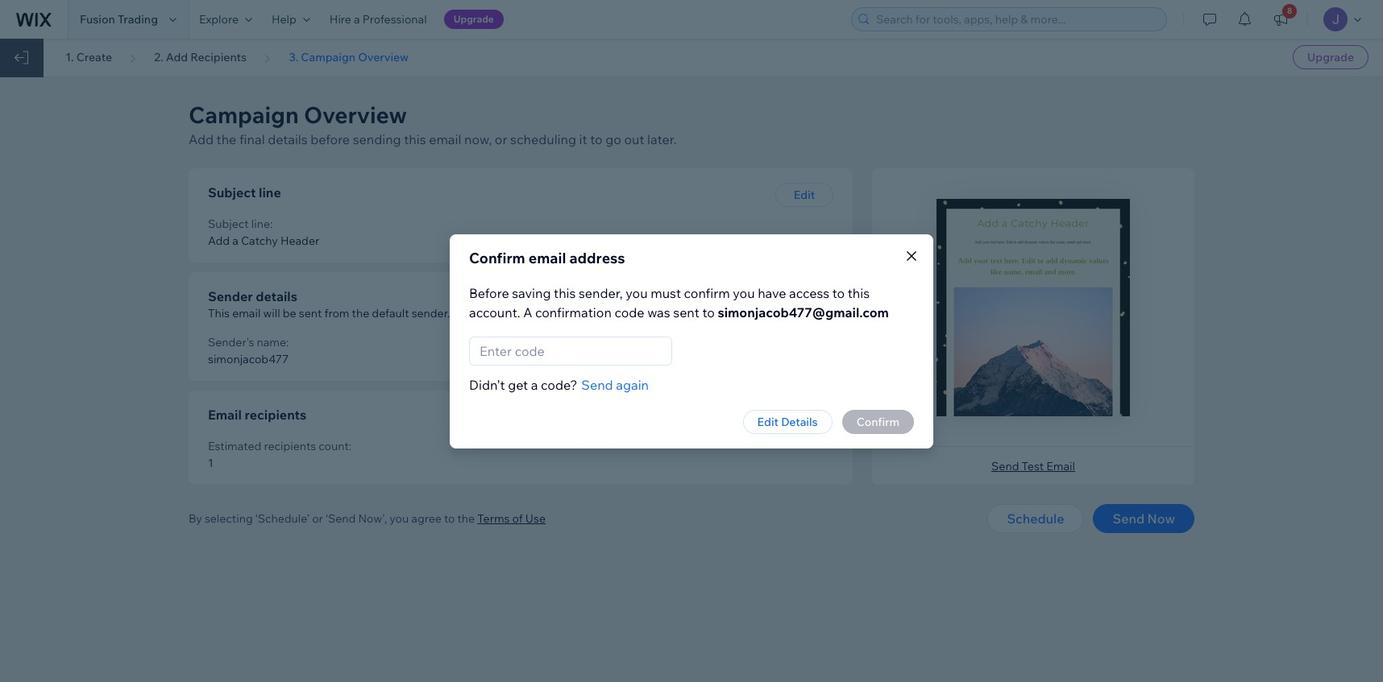 Task type: vqa. For each thing, say whether or not it's contained in the screenshot.
'list'
no



Task type: describe. For each thing, give the bounding box(es) containing it.
campaign inside campaign overview add the final details before sending this email now, or scheduling it to go out later.
[[189, 101, 299, 129]]

send now button
[[1094, 505, 1195, 534]]

sent inside sender details this email will be sent from the default sender.
[[299, 306, 322, 321]]

1 horizontal spatial this
[[554, 285, 576, 301]]

later.
[[648, 131, 677, 148]]

edit details button
[[743, 410, 833, 434]]

go
[[606, 131, 622, 148]]

0 vertical spatial overview
[[358, 50, 409, 65]]

0 vertical spatial email
[[208, 407, 242, 423]]

edit button for subject line
[[776, 183, 834, 207]]

to inside campaign overview add the final details before sending this email now, or scheduling it to go out later.
[[590, 131, 603, 148]]

fusion trading
[[80, 12, 158, 27]]

account.
[[469, 304, 521, 321]]

1
[[208, 456, 213, 471]]

reply-
[[531, 335, 564, 350]]

send again button
[[582, 375, 649, 395]]

sender.
[[412, 306, 450, 321]]

hire a professional
[[330, 12, 427, 27]]

Search for tools, apps, help & more... field
[[872, 8, 1162, 31]]

test
[[1022, 460, 1044, 474]]

schedule button
[[988, 505, 1084, 534]]

out
[[624, 131, 645, 148]]

estimated
[[208, 439, 261, 454]]

saving
[[512, 285, 551, 301]]

1 horizontal spatial upgrade button
[[1293, 45, 1369, 69]]

0 horizontal spatial upgrade button
[[444, 10, 504, 29]]

this inside campaign overview add the final details before sending this email now, or scheduling it to go out later.
[[404, 131, 426, 148]]

line:
[[251, 217, 273, 231]]

recipients
[[191, 50, 247, 65]]

send for send test email
[[992, 460, 1020, 474]]

hire
[[330, 12, 351, 27]]

didn't
[[469, 377, 505, 393]]

subject line: add a catchy header
[[208, 217, 319, 248]]

campaign overview add the final details before sending this email now, or scheduling it to go out later.
[[189, 101, 677, 148]]

be
[[283, 306, 296, 321]]

reply-to email: simonjacob477@gmail.com
[[531, 335, 677, 367]]

sender
[[208, 289, 253, 305]]

a inside "subject line: add a catchy header"
[[232, 234, 239, 248]]

scheduling
[[510, 131, 577, 148]]

send for send now
[[1113, 511, 1145, 527]]

again
[[616, 377, 649, 393]]

manage button
[[762, 287, 834, 311]]

now',
[[358, 512, 387, 527]]

edit button for email recipients
[[776, 406, 834, 430]]

2 horizontal spatial a
[[531, 377, 538, 393]]

2 horizontal spatial this
[[848, 285, 870, 301]]

send test email
[[992, 460, 1076, 474]]

a
[[523, 304, 532, 321]]

details
[[781, 415, 818, 429]]

to down confirm
[[703, 304, 715, 321]]

sender details this email will be sent from the default sender.
[[208, 289, 450, 321]]

8 button
[[1263, 0, 1299, 39]]

code?
[[541, 377, 578, 393]]

by selecting 'schedule' or 'send now', you agree to the terms of use
[[189, 512, 546, 527]]

create
[[76, 50, 112, 65]]

recipients for email
[[245, 407, 307, 423]]

simonjacob477
[[208, 352, 289, 367]]

1 horizontal spatial campaign
[[301, 50, 356, 65]]

recipients for estimated
[[264, 439, 316, 454]]

fusion
[[80, 12, 115, 27]]

1.
[[65, 50, 74, 65]]

selecting
[[205, 512, 253, 527]]

explore
[[199, 12, 239, 27]]

edit details
[[758, 415, 818, 429]]

default
[[372, 306, 409, 321]]

send now
[[1113, 511, 1176, 527]]

or inside campaign overview add the final details before sending this email now, or scheduling it to go out later.
[[495, 131, 508, 148]]

have
[[758, 285, 787, 301]]

1 horizontal spatial you
[[626, 285, 648, 301]]

3.
[[289, 50, 299, 65]]

schedule
[[1007, 511, 1065, 527]]

2 horizontal spatial the
[[458, 512, 475, 527]]

8
[[1288, 6, 1293, 16]]

estimated recipients count: 1
[[208, 439, 352, 471]]

this
[[208, 306, 230, 321]]

email inside sender details this email will be sent from the default sender.
[[232, 306, 261, 321]]

now
[[1148, 511, 1176, 527]]

to right 'access'
[[833, 285, 845, 301]]

to right agree
[[444, 512, 455, 527]]

line
[[259, 185, 281, 201]]

1. create
[[65, 50, 112, 65]]

header
[[281, 234, 319, 248]]

1 vertical spatial or
[[312, 512, 323, 527]]

add for subject line:
[[208, 234, 230, 248]]

terms of use link
[[478, 512, 546, 527]]

0 vertical spatial send
[[582, 377, 613, 393]]

now,
[[464, 131, 492, 148]]

of
[[512, 512, 523, 527]]

details inside campaign overview add the final details before sending this email now, or scheduling it to go out later.
[[268, 131, 308, 148]]

send test email button
[[992, 460, 1076, 474]]

edit for email recipients
[[794, 410, 815, 425]]

'send
[[326, 512, 356, 527]]

add for campaign overview
[[189, 131, 214, 148]]

access
[[789, 285, 830, 301]]

1 horizontal spatial email
[[1047, 460, 1076, 474]]



Task type: locate. For each thing, give the bounding box(es) containing it.
sending
[[353, 131, 401, 148]]

campaign right 3.
[[301, 50, 356, 65]]

hire a professional link
[[320, 0, 437, 39]]

1 vertical spatial overview
[[304, 101, 407, 129]]

2. add recipients link
[[154, 50, 247, 65]]

send left test
[[992, 460, 1020, 474]]

catchy
[[241, 234, 278, 248]]

subject
[[208, 185, 256, 201], [208, 217, 249, 231]]

trading
[[118, 12, 158, 27]]

1 vertical spatial upgrade button
[[1293, 45, 1369, 69]]

0 horizontal spatial send
[[582, 377, 613, 393]]

add left "catchy"
[[208, 234, 230, 248]]

subject inside "subject line: add a catchy header"
[[208, 217, 249, 231]]

0 horizontal spatial sent
[[299, 306, 322, 321]]

or right now, at the left
[[495, 131, 508, 148]]

to
[[590, 131, 603, 148], [833, 285, 845, 301], [703, 304, 715, 321], [564, 335, 575, 350], [444, 512, 455, 527]]

email
[[208, 407, 242, 423], [1047, 460, 1076, 474]]

2. add recipients
[[154, 50, 247, 65]]

campaign
[[301, 50, 356, 65], [189, 101, 299, 129]]

subject for subject line: add a catchy header
[[208, 217, 249, 231]]

0 vertical spatial edit button
[[776, 183, 834, 207]]

0 vertical spatial campaign
[[301, 50, 356, 65]]

confirmation
[[535, 304, 612, 321]]

get
[[508, 377, 528, 393]]

0 vertical spatial add
[[166, 50, 188, 65]]

add
[[166, 50, 188, 65], [189, 131, 214, 148], [208, 234, 230, 248]]

before
[[469, 285, 509, 301]]

0 horizontal spatial you
[[390, 512, 409, 527]]

by
[[189, 512, 202, 527]]

0 horizontal spatial simonjacob477@gmail.com
[[531, 352, 677, 367]]

sender's
[[208, 335, 254, 350]]

subject line
[[208, 185, 281, 201]]

2 vertical spatial the
[[458, 512, 475, 527]]

add inside campaign overview add the final details before sending this email now, or scheduling it to go out later.
[[189, 131, 214, 148]]

it
[[579, 131, 587, 148]]

email recipients
[[208, 407, 307, 423]]

1 vertical spatial upgrade
[[1308, 50, 1355, 65]]

terms
[[478, 512, 510, 527]]

simonjacob477@gmail.com down the email:
[[531, 352, 677, 367]]

email down sender
[[232, 306, 261, 321]]

a right get
[[531, 377, 538, 393]]

2 vertical spatial a
[[531, 377, 538, 393]]

0 vertical spatial or
[[495, 131, 508, 148]]

upgrade for rightmost upgrade button
[[1308, 50, 1355, 65]]

0 horizontal spatial email
[[232, 306, 261, 321]]

1 vertical spatial a
[[232, 234, 239, 248]]

1 horizontal spatial the
[[352, 306, 369, 321]]

1 horizontal spatial send
[[992, 460, 1020, 474]]

agree
[[411, 512, 442, 527]]

1 vertical spatial recipients
[[264, 439, 316, 454]]

overview up sending
[[304, 101, 407, 129]]

0 vertical spatial upgrade
[[454, 13, 494, 25]]

professional
[[363, 12, 427, 27]]

1 vertical spatial the
[[352, 306, 369, 321]]

send down the reply-to email: simonjacob477@gmail.com
[[582, 377, 613, 393]]

confirm
[[684, 285, 730, 301]]

1 edit button from the top
[[776, 183, 834, 207]]

1 vertical spatial details
[[256, 289, 297, 305]]

you left have
[[733, 285, 755, 301]]

count:
[[319, 439, 352, 454]]

sender's name: simonjacob477
[[208, 335, 289, 367]]

name:
[[257, 335, 289, 350]]

3. campaign overview
[[289, 50, 409, 65]]

or left 'send
[[312, 512, 323, 527]]

send inside button
[[1113, 511, 1145, 527]]

0 vertical spatial subject
[[208, 185, 256, 201]]

1 horizontal spatial a
[[354, 12, 360, 27]]

0 horizontal spatial campaign
[[189, 101, 299, 129]]

you up the code
[[626, 285, 648, 301]]

simonjacob477@gmail.com
[[718, 304, 889, 321], [531, 352, 677, 367]]

recipients up estimated recipients count: 1
[[245, 407, 307, 423]]

1 vertical spatial email
[[1047, 460, 1076, 474]]

sent inside before saving this sender, you must confirm you have access to this account. a confirmation code was sent to
[[673, 304, 700, 321]]

1 vertical spatial simonjacob477@gmail.com
[[531, 352, 677, 367]]

0 horizontal spatial upgrade
[[454, 13, 494, 25]]

campaign up final
[[189, 101, 299, 129]]

0 vertical spatial recipients
[[245, 407, 307, 423]]

2 edit button from the top
[[776, 406, 834, 430]]

sender,
[[579, 285, 623, 301]]

code
[[615, 304, 645, 321]]

upgrade button down 8 button
[[1293, 45, 1369, 69]]

sent right be
[[299, 306, 322, 321]]

you right now',
[[390, 512, 409, 527]]

help
[[272, 12, 297, 27]]

email inside campaign overview add the final details before sending this email now, or scheduling it to go out later.
[[429, 131, 462, 148]]

the
[[217, 131, 236, 148], [352, 306, 369, 321], [458, 512, 475, 527]]

2 horizontal spatial email
[[529, 249, 566, 267]]

1 horizontal spatial or
[[495, 131, 508, 148]]

subject left line:
[[208, 217, 249, 231]]

subject left line
[[208, 185, 256, 201]]

to left the email:
[[564, 335, 575, 350]]

the left the terms
[[458, 512, 475, 527]]

this
[[404, 131, 426, 148], [554, 285, 576, 301], [848, 285, 870, 301]]

send left now
[[1113, 511, 1145, 527]]

0 vertical spatial email
[[429, 131, 462, 148]]

address
[[570, 249, 625, 267]]

2.
[[154, 50, 163, 65]]

3. campaign overview link
[[289, 50, 409, 65]]

0 vertical spatial details
[[268, 131, 308, 148]]

1 vertical spatial email
[[529, 249, 566, 267]]

you
[[626, 285, 648, 301], [733, 285, 755, 301], [390, 512, 409, 527]]

'schedule'
[[255, 512, 310, 527]]

2 vertical spatial add
[[208, 234, 230, 248]]

add left final
[[189, 131, 214, 148]]

1 vertical spatial add
[[189, 131, 214, 148]]

to inside the reply-to email: simonjacob477@gmail.com
[[564, 335, 575, 350]]

2 vertical spatial email
[[232, 306, 261, 321]]

a
[[354, 12, 360, 27], [232, 234, 239, 248], [531, 377, 538, 393]]

email right test
[[1047, 460, 1076, 474]]

overview inside campaign overview add the final details before sending this email now, or scheduling it to go out later.
[[304, 101, 407, 129]]

email:
[[577, 335, 608, 350]]

recipients left the count:
[[264, 439, 316, 454]]

Enter code field
[[475, 337, 667, 365]]

this right 'access'
[[848, 285, 870, 301]]

2 horizontal spatial you
[[733, 285, 755, 301]]

sent right was
[[673, 304, 700, 321]]

edit inside edit details button
[[758, 415, 779, 429]]

edit for subject line
[[794, 188, 815, 202]]

will
[[263, 306, 280, 321]]

1 horizontal spatial upgrade
[[1308, 50, 1355, 65]]

manage
[[776, 292, 819, 306]]

0 vertical spatial a
[[354, 12, 360, 27]]

send
[[582, 377, 613, 393], [992, 460, 1020, 474], [1113, 511, 1145, 527]]

simonjacob477@gmail.com down 'access'
[[718, 304, 889, 321]]

details inside sender details this email will be sent from the default sender.
[[256, 289, 297, 305]]

add right 2.
[[166, 50, 188, 65]]

0 horizontal spatial the
[[217, 131, 236, 148]]

before saving this sender, you must confirm you have access to this account. a confirmation code was sent to
[[469, 285, 870, 321]]

2 subject from the top
[[208, 217, 249, 231]]

0 horizontal spatial a
[[232, 234, 239, 248]]

this right sending
[[404, 131, 426, 148]]

subject for subject line
[[208, 185, 256, 201]]

this up confirmation at the left
[[554, 285, 576, 301]]

the right from
[[352, 306, 369, 321]]

1 vertical spatial subject
[[208, 217, 249, 231]]

must
[[651, 285, 681, 301]]

email up the estimated
[[208, 407, 242, 423]]

the inside campaign overview add the final details before sending this email now, or scheduling it to go out later.
[[217, 131, 236, 148]]

edit
[[794, 188, 815, 202], [794, 410, 815, 425], [758, 415, 779, 429]]

was
[[648, 304, 671, 321]]

a left "catchy"
[[232, 234, 239, 248]]

2 vertical spatial send
[[1113, 511, 1145, 527]]

help button
[[262, 0, 320, 39]]

to right it
[[590, 131, 603, 148]]

overview down hire a professional link
[[358, 50, 409, 65]]

confirm
[[469, 249, 525, 267]]

email left now, at the left
[[429, 131, 462, 148]]

email
[[429, 131, 462, 148], [529, 249, 566, 267], [232, 306, 261, 321]]

didn't get a code? send again
[[469, 377, 649, 393]]

1 horizontal spatial simonjacob477@gmail.com
[[718, 304, 889, 321]]

1 horizontal spatial sent
[[673, 304, 700, 321]]

a right hire
[[354, 12, 360, 27]]

upgrade for left upgrade button
[[454, 13, 494, 25]]

1 horizontal spatial email
[[429, 131, 462, 148]]

1. create link
[[65, 50, 112, 65]]

from
[[324, 306, 349, 321]]

recipients
[[245, 407, 307, 423], [264, 439, 316, 454]]

the left final
[[217, 131, 236, 148]]

0 vertical spatial upgrade button
[[444, 10, 504, 29]]

final
[[239, 131, 265, 148]]

1 vertical spatial campaign
[[189, 101, 299, 129]]

details up will
[[256, 289, 297, 305]]

0 vertical spatial simonjacob477@gmail.com
[[718, 304, 889, 321]]

recipients inside estimated recipients count: 1
[[264, 439, 316, 454]]

upgrade
[[454, 13, 494, 25], [1308, 50, 1355, 65]]

the inside sender details this email will be sent from the default sender.
[[352, 306, 369, 321]]

1 vertical spatial edit button
[[776, 406, 834, 430]]

0 horizontal spatial or
[[312, 512, 323, 527]]

or
[[495, 131, 508, 148], [312, 512, 323, 527]]

0 horizontal spatial this
[[404, 131, 426, 148]]

0 horizontal spatial email
[[208, 407, 242, 423]]

edit button
[[776, 183, 834, 207], [776, 406, 834, 430]]

before
[[311, 131, 350, 148]]

use
[[526, 512, 546, 527]]

confirm email address
[[469, 249, 625, 267]]

0 vertical spatial the
[[217, 131, 236, 148]]

details right final
[[268, 131, 308, 148]]

1 vertical spatial send
[[992, 460, 1020, 474]]

2 horizontal spatial send
[[1113, 511, 1145, 527]]

add inside "subject line: add a catchy header"
[[208, 234, 230, 248]]

1 subject from the top
[[208, 185, 256, 201]]

email up saving
[[529, 249, 566, 267]]

upgrade button right professional
[[444, 10, 504, 29]]

overview
[[358, 50, 409, 65], [304, 101, 407, 129]]



